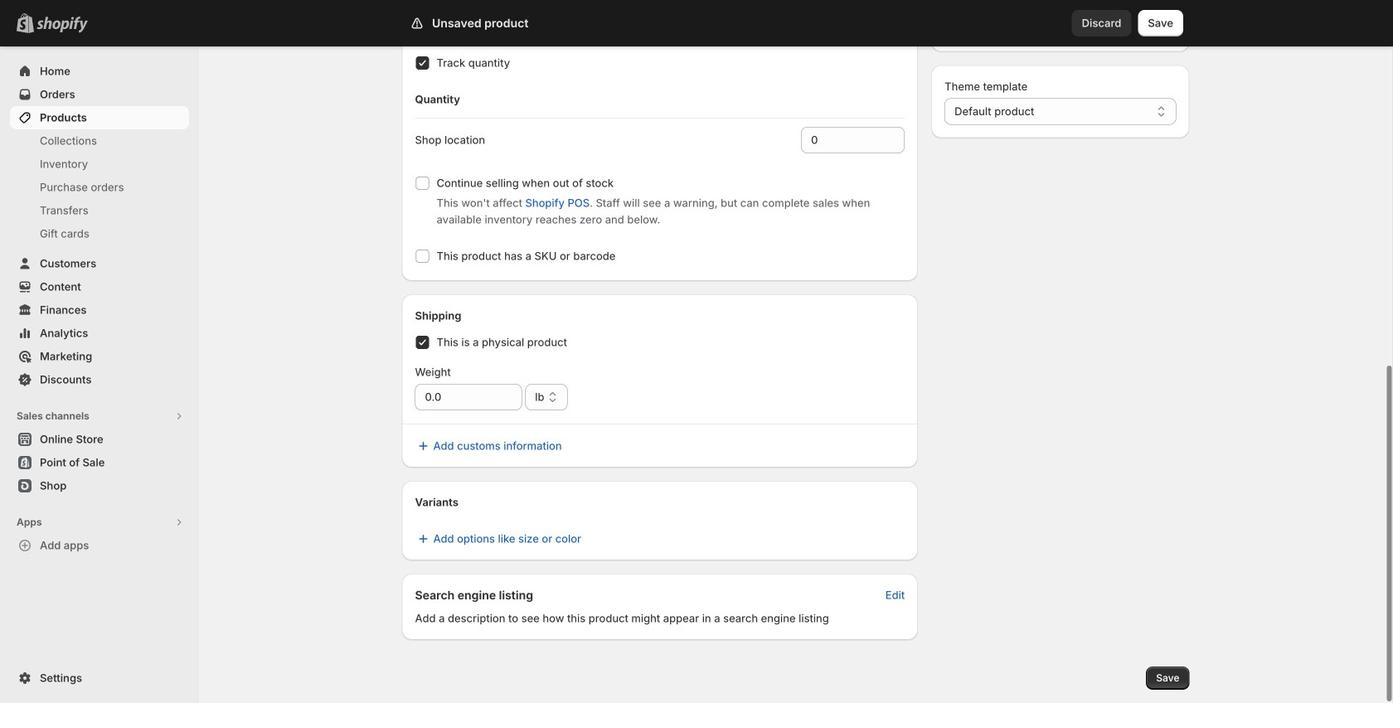 Task type: describe. For each thing, give the bounding box(es) containing it.
shopify image
[[36, 16, 88, 33]]

0.0 text field
[[415, 384, 522, 411]]



Task type: locate. For each thing, give the bounding box(es) containing it.
None number field
[[801, 127, 880, 153]]



Task type: vqa. For each thing, say whether or not it's contained in the screenshot.
number field
yes



